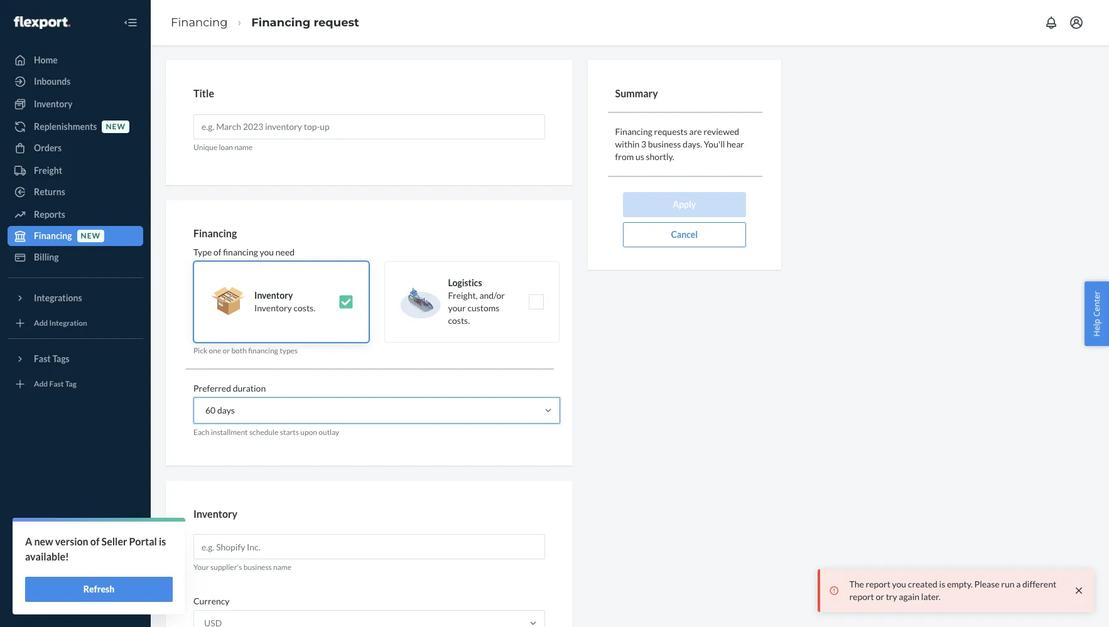 Task type: locate. For each thing, give the bounding box(es) containing it.
preferred duration
[[193, 383, 266, 394]]

60 days
[[205, 405, 235, 416]]

1 horizontal spatial help center
[[1091, 291, 1103, 337]]

add
[[34, 319, 48, 328], [34, 380, 48, 389]]

0 vertical spatial or
[[223, 346, 230, 356]]

financing for financing link
[[171, 15, 228, 29]]

name right the loan
[[234, 142, 253, 152]]

home link
[[8, 50, 143, 70]]

days.
[[683, 139, 702, 149]]

apply button
[[623, 192, 746, 217]]

business up the shortly.
[[648, 139, 681, 149]]

new down reports link
[[81, 231, 101, 241]]

costs.
[[294, 303, 315, 314], [448, 316, 470, 326]]

please
[[975, 579, 1000, 590]]

fast inside "dropdown button"
[[34, 354, 51, 364]]

1 horizontal spatial business
[[648, 139, 681, 149]]

0 vertical spatial add
[[34, 319, 48, 328]]

0 vertical spatial business
[[648, 139, 681, 149]]

from
[[615, 151, 634, 162]]

of left seller
[[90, 536, 100, 548]]

name right supplier's
[[273, 563, 291, 572]]

us
[[636, 151, 644, 162]]

pick
[[193, 346, 207, 356]]

1 vertical spatial of
[[90, 536, 100, 548]]

different
[[1023, 579, 1057, 590]]

help center
[[1091, 291, 1103, 337], [34, 575, 82, 586]]

0 horizontal spatial name
[[234, 142, 253, 152]]

1 add from the top
[[34, 319, 48, 328]]

fast
[[34, 354, 51, 364], [49, 380, 64, 389]]

1 vertical spatial you
[[892, 579, 907, 590]]

inventory inventory costs.
[[254, 290, 315, 314]]

add left "integration"
[[34, 319, 48, 328]]

3
[[641, 139, 646, 149]]

1 vertical spatial is
[[939, 579, 946, 590]]

0 vertical spatial you
[[260, 247, 274, 258]]

1 vertical spatial add
[[34, 380, 48, 389]]

0 vertical spatial new
[[106, 122, 126, 132]]

open account menu image
[[1069, 15, 1084, 30]]

0 horizontal spatial of
[[90, 536, 100, 548]]

again
[[899, 592, 920, 602]]

refresh button
[[25, 577, 173, 602]]

2 horizontal spatial new
[[106, 122, 126, 132]]

1 vertical spatial costs.
[[448, 316, 470, 326]]

1 horizontal spatial help
[[1091, 319, 1103, 337]]

fast left tags
[[34, 354, 51, 364]]

hear
[[727, 139, 744, 149]]

integration
[[49, 319, 87, 328]]

1 horizontal spatial center
[[1091, 291, 1103, 317]]

financing
[[223, 247, 258, 258], [248, 346, 278, 356]]

0 vertical spatial fast
[[34, 354, 51, 364]]

you inside the report you created is empty. please run a different report or try again later.
[[892, 579, 907, 590]]

0 vertical spatial report
[[866, 579, 891, 590]]

costs. inside logistics freight, and/or your customs costs.
[[448, 316, 470, 326]]

0 vertical spatial of
[[214, 247, 221, 258]]

2 add from the top
[[34, 380, 48, 389]]

the report you created is empty. please run a different report or try again later.
[[850, 579, 1057, 602]]

e.g. March 2023 inventory top-up field
[[193, 114, 545, 139]]

inventory down the need
[[254, 290, 293, 301]]

one
[[209, 346, 221, 356]]

both
[[231, 346, 247, 356]]

0 vertical spatial help
[[1091, 319, 1103, 337]]

costs. left the check square 'image'
[[294, 303, 315, 314]]

your
[[193, 563, 209, 572]]

your
[[448, 303, 466, 314]]

starts
[[280, 428, 299, 437]]

schedule
[[249, 428, 279, 437]]

or
[[223, 346, 230, 356], [876, 592, 884, 602]]

financing request link
[[251, 15, 359, 29]]

0 horizontal spatial costs.
[[294, 303, 315, 314]]

costs. down your
[[448, 316, 470, 326]]

reviewed
[[704, 126, 739, 137]]

customs
[[468, 303, 500, 314]]

name
[[234, 142, 253, 152], [273, 563, 291, 572]]

financing right both
[[248, 346, 278, 356]]

is right the portal
[[159, 536, 166, 548]]

of right 'type' at the left top of the page
[[214, 247, 221, 258]]

add inside 'link'
[[34, 319, 48, 328]]

1 horizontal spatial or
[[876, 592, 884, 602]]

currency
[[193, 596, 230, 607]]

1 vertical spatial help
[[34, 575, 53, 586]]

fast left tag
[[49, 380, 64, 389]]

help
[[1091, 319, 1103, 337], [34, 575, 53, 586]]

integrations
[[34, 293, 82, 303]]

add fast tag
[[34, 380, 77, 389]]

costs. inside inventory inventory costs.
[[294, 303, 315, 314]]

reports link
[[8, 205, 143, 225]]

new for financing
[[81, 231, 101, 241]]

talk to support button
[[8, 550, 143, 570]]

0 horizontal spatial help
[[34, 575, 53, 586]]

give feedback button
[[8, 592, 143, 612]]

financing inside financing requests are reviewed within 3 business days. you'll hear from us shortly.
[[615, 126, 653, 137]]

you left the need
[[260, 247, 274, 258]]

each
[[193, 428, 209, 437]]

shortly.
[[646, 151, 675, 162]]

unique
[[193, 142, 217, 152]]

to
[[52, 554, 60, 565]]

financing right 'type' at the left top of the page
[[223, 247, 258, 258]]

you
[[260, 247, 274, 258], [892, 579, 907, 590]]

2 vertical spatial new
[[34, 536, 53, 548]]

0 horizontal spatial new
[[34, 536, 53, 548]]

1 horizontal spatial new
[[81, 231, 101, 241]]

0 horizontal spatial business
[[244, 563, 272, 572]]

portal
[[129, 536, 157, 548]]

preferred
[[193, 383, 231, 394]]

1 vertical spatial or
[[876, 592, 884, 602]]

apply
[[673, 199, 696, 210]]

report down 'the'
[[850, 592, 874, 602]]

add down fast tags
[[34, 380, 48, 389]]

0 horizontal spatial help center
[[34, 575, 82, 586]]

add for add integration
[[34, 319, 48, 328]]

report up try
[[866, 579, 891, 590]]

you up try
[[892, 579, 907, 590]]

close toast image
[[1073, 585, 1085, 597]]

1 horizontal spatial you
[[892, 579, 907, 590]]

add integration link
[[8, 313, 143, 334]]

1 horizontal spatial name
[[273, 563, 291, 572]]

1 horizontal spatial costs.
[[448, 316, 470, 326]]

0 vertical spatial help center
[[1091, 291, 1103, 337]]

1 vertical spatial new
[[81, 231, 101, 241]]

within
[[615, 139, 640, 149]]

1 vertical spatial center
[[54, 575, 82, 586]]

financing requests are reviewed within 3 business days. you'll hear from us shortly.
[[615, 126, 744, 162]]

type
[[193, 247, 212, 258]]

or right one
[[223, 346, 230, 356]]

available!
[[25, 551, 69, 563]]

is
[[159, 536, 166, 548], [939, 579, 946, 590]]

new up "orders" link on the left of the page
[[106, 122, 126, 132]]

1 horizontal spatial is
[[939, 579, 946, 590]]

the
[[850, 579, 864, 590]]

0 horizontal spatial or
[[223, 346, 230, 356]]

business
[[648, 139, 681, 149], [244, 563, 272, 572]]

new right a
[[34, 536, 53, 548]]

0 horizontal spatial is
[[159, 536, 166, 548]]

close navigation image
[[123, 15, 138, 30]]

financing
[[171, 15, 228, 29], [251, 15, 311, 29], [615, 126, 653, 137], [193, 227, 237, 239], [34, 231, 72, 241]]

business right supplier's
[[244, 563, 272, 572]]

financing request
[[251, 15, 359, 29]]

supplier's
[[210, 563, 242, 572]]

or left try
[[876, 592, 884, 602]]

0 vertical spatial center
[[1091, 291, 1103, 317]]

help inside button
[[1091, 319, 1103, 337]]

1 vertical spatial name
[[273, 563, 291, 572]]

0 vertical spatial is
[[159, 536, 166, 548]]

60
[[205, 405, 216, 416]]

report
[[866, 579, 891, 590], [850, 592, 874, 602]]

help center inside button
[[1091, 291, 1103, 337]]

is inside the report you created is empty. please run a different report or try again later.
[[939, 579, 946, 590]]

1 vertical spatial business
[[244, 563, 272, 572]]

seller
[[102, 536, 127, 548]]

0 vertical spatial costs.
[[294, 303, 315, 314]]

talk to support
[[34, 554, 93, 565]]

is up later.
[[939, 579, 946, 590]]

inventory up supplier's
[[193, 508, 238, 520]]

new
[[106, 122, 126, 132], [81, 231, 101, 241], [34, 536, 53, 548]]

give feedback
[[34, 597, 91, 607]]

center
[[1091, 291, 1103, 317], [54, 575, 82, 586]]



Task type: vqa. For each thing, say whether or not it's contained in the screenshot.
the bottom this
no



Task type: describe. For each thing, give the bounding box(es) containing it.
0 vertical spatial financing
[[223, 247, 258, 258]]

billing link
[[8, 247, 143, 268]]

open notifications image
[[1044, 15, 1059, 30]]

title
[[193, 87, 214, 99]]

returns link
[[8, 182, 143, 202]]

you'll
[[704, 139, 725, 149]]

or inside the report you created is empty. please run a different report or try again later.
[[876, 592, 884, 602]]

1 vertical spatial report
[[850, 592, 874, 602]]

0 horizontal spatial center
[[54, 575, 82, 586]]

tag
[[65, 380, 77, 389]]

freight,
[[448, 290, 478, 301]]

help center button
[[1085, 282, 1109, 346]]

integrations button
[[8, 288, 143, 308]]

cancel button
[[623, 222, 746, 247]]

days
[[217, 405, 235, 416]]

types
[[280, 346, 298, 356]]

summary
[[615, 87, 658, 99]]

add fast tag link
[[8, 374, 143, 394]]

support
[[62, 554, 93, 565]]

need
[[276, 247, 295, 258]]

created
[[908, 579, 938, 590]]

add for add fast tag
[[34, 380, 48, 389]]

home
[[34, 55, 58, 65]]

e.g. Shopify Inc. field
[[193, 535, 545, 560]]

0 vertical spatial name
[[234, 142, 253, 152]]

settings
[[34, 533, 66, 543]]

later.
[[921, 592, 941, 602]]

freight link
[[8, 161, 143, 181]]

request
[[314, 15, 359, 29]]

are
[[689, 126, 702, 137]]

financing link
[[171, 15, 228, 29]]

settings link
[[8, 528, 143, 548]]

outlay
[[319, 428, 339, 437]]

freight
[[34, 165, 62, 176]]

returns
[[34, 187, 65, 197]]

a
[[25, 536, 32, 548]]

orders
[[34, 143, 62, 153]]

inventory link
[[8, 94, 143, 114]]

try
[[886, 592, 897, 602]]

financing for financing requests are reviewed within 3 business days. you'll hear from us shortly.
[[615, 126, 653, 137]]

fast tags button
[[8, 349, 143, 369]]

logistics freight, and/or your customs costs.
[[448, 278, 505, 326]]

of inside a new version of seller portal is available!
[[90, 536, 100, 548]]

inventory down inbounds
[[34, 99, 72, 109]]

a
[[1016, 579, 1021, 590]]

check square image
[[338, 295, 353, 310]]

loan
[[219, 142, 233, 152]]

billing
[[34, 252, 59, 263]]

replenishments
[[34, 121, 97, 132]]

cancel
[[671, 229, 698, 240]]

talk
[[34, 554, 50, 565]]

business inside financing requests are reviewed within 3 business days. you'll hear from us shortly.
[[648, 139, 681, 149]]

run
[[1001, 579, 1015, 590]]

center inside button
[[1091, 291, 1103, 317]]

add integration
[[34, 319, 87, 328]]

version
[[55, 536, 88, 548]]

new inside a new version of seller portal is available!
[[34, 536, 53, 548]]

feedback
[[54, 597, 91, 607]]

pick one or both financing types
[[193, 346, 298, 356]]

and/or
[[480, 290, 505, 301]]

fast tags
[[34, 354, 70, 364]]

inventory up types
[[254, 303, 292, 314]]

upon
[[300, 428, 317, 437]]

installment
[[211, 428, 248, 437]]

help center link
[[8, 571, 143, 591]]

tags
[[52, 354, 70, 364]]

is inside a new version of seller portal is available!
[[159, 536, 166, 548]]

1 vertical spatial fast
[[49, 380, 64, 389]]

reports
[[34, 209, 65, 220]]

1 horizontal spatial of
[[214, 247, 221, 258]]

logistics
[[448, 278, 482, 289]]

duration
[[233, 383, 266, 394]]

inbounds link
[[8, 72, 143, 92]]

give
[[34, 597, 52, 607]]

inbounds
[[34, 76, 71, 87]]

breadcrumbs navigation
[[161, 4, 369, 41]]

0 horizontal spatial you
[[260, 247, 274, 258]]

each installment schedule starts upon outlay
[[193, 428, 339, 437]]

type of financing you need
[[193, 247, 295, 258]]

a new version of seller portal is available!
[[25, 536, 166, 563]]

orders link
[[8, 138, 143, 158]]

your supplier's business name
[[193, 563, 291, 572]]

refresh
[[83, 584, 115, 595]]

1 vertical spatial help center
[[34, 575, 82, 586]]

1 vertical spatial financing
[[248, 346, 278, 356]]

empty.
[[947, 579, 973, 590]]

financing for financing request
[[251, 15, 311, 29]]

flexport logo image
[[14, 16, 70, 29]]

requests
[[654, 126, 688, 137]]

new for replenishments
[[106, 122, 126, 132]]



